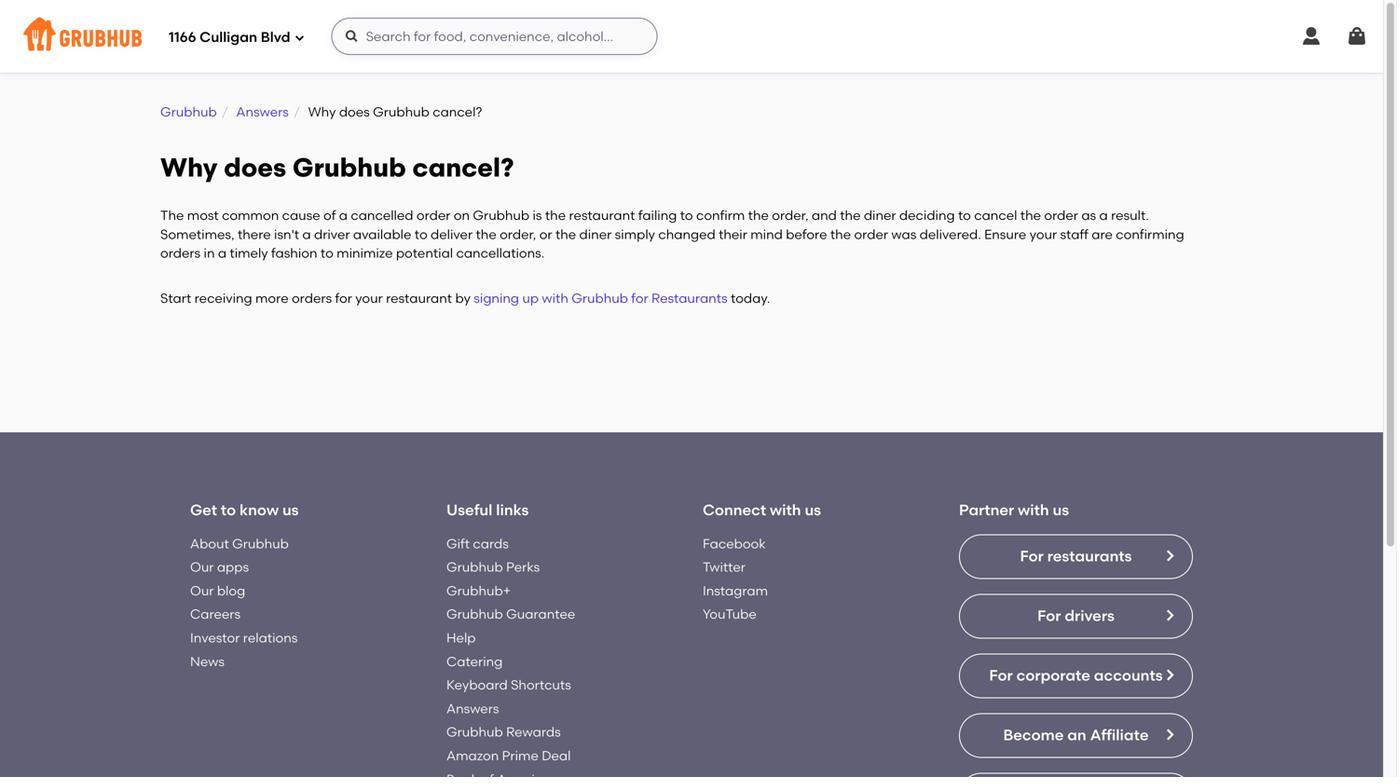 Task type: describe. For each thing, give the bounding box(es) containing it.
keyboard
[[447, 677, 508, 693]]

grubhub perks link
[[447, 559, 540, 575]]

help link
[[447, 630, 476, 646]]

signing
[[474, 291, 519, 306]]

as
[[1082, 207, 1096, 223]]

start
[[160, 291, 191, 306]]

isn't
[[274, 226, 299, 242]]

become an affiliate link
[[959, 713, 1193, 758]]

amazon
[[447, 748, 499, 764]]

1 us from the left
[[282, 501, 299, 519]]

careers
[[190, 607, 241, 622]]

a right the of
[[339, 207, 348, 223]]

1 vertical spatial cancel?
[[413, 152, 514, 183]]

to down driver
[[321, 245, 334, 261]]

facebook
[[703, 536, 766, 552]]

catering
[[447, 654, 503, 670]]

a down cause
[[302, 226, 311, 242]]

the down and
[[830, 226, 851, 242]]

gift cards link
[[447, 536, 509, 552]]

0 horizontal spatial order,
[[500, 226, 536, 242]]

blog
[[217, 583, 245, 599]]

useful
[[447, 501, 493, 519]]

delivered.
[[920, 226, 981, 242]]

1 vertical spatial restaurant
[[386, 291, 452, 306]]

0 horizontal spatial with
[[542, 291, 569, 306]]

1 our from the top
[[190, 559, 214, 575]]

facebook link
[[703, 536, 766, 552]]

the up ensure
[[1021, 207, 1041, 223]]

0 vertical spatial why does grubhub cancel?
[[308, 104, 482, 120]]

restaurants
[[1047, 547, 1132, 566]]

2 for from the left
[[631, 291, 649, 306]]

1 horizontal spatial why
[[308, 104, 336, 120]]

to up potential
[[415, 226, 428, 242]]

partner
[[959, 501, 1014, 519]]

for corporate accounts link
[[959, 654, 1193, 699]]

instagram
[[703, 583, 768, 599]]

about
[[190, 536, 229, 552]]

0 vertical spatial cancel?
[[433, 104, 482, 120]]

guarantee
[[506, 607, 575, 622]]

to right get
[[221, 501, 236, 519]]

facebook twitter instagram youtube
[[703, 536, 768, 622]]

the right and
[[840, 207, 861, 223]]

for restaurants
[[1020, 547, 1132, 566]]

connect
[[703, 501, 766, 519]]

youtube
[[703, 607, 757, 622]]

0 horizontal spatial order
[[417, 207, 451, 223]]

twitter link
[[703, 559, 746, 575]]

cancel
[[974, 207, 1017, 223]]

0 horizontal spatial answers
[[236, 104, 289, 120]]

receiving
[[194, 291, 252, 306]]

useful links
[[447, 501, 529, 519]]

prime
[[502, 748, 539, 764]]

links
[[496, 501, 529, 519]]

for drivers link
[[959, 594, 1193, 639]]

sometimes,
[[160, 226, 235, 242]]

driver
[[314, 226, 350, 242]]

your inside the most common cause of a cancelled order on grubhub is the restaurant failing to confirm the order, and the diner deciding to cancel the order as a result. sometimes, there isn't a driver available to deliver the order, or the diner simply changed their mind before the order was delivered. ensure your staff are confirming orders in a timely fashion to minimize potential cancellations.
[[1030, 226, 1057, 242]]

us for partner with us
[[1053, 501, 1069, 519]]

right image for become an affiliate
[[1162, 727, 1177, 742]]

with for connect
[[770, 501, 801, 519]]

their
[[719, 226, 748, 242]]

about grubhub our apps our blog careers investor relations news
[[190, 536, 298, 670]]

amazon prime deal link
[[447, 748, 571, 764]]

know
[[240, 501, 279, 519]]

0 horizontal spatial does
[[224, 152, 286, 183]]

for for for drivers
[[1038, 607, 1061, 625]]

with for partner
[[1018, 501, 1049, 519]]

to up delivered.
[[958, 207, 971, 223]]

the up mind
[[748, 207, 769, 223]]

our apps link
[[190, 559, 249, 575]]

ensure
[[984, 226, 1027, 242]]

up
[[522, 291, 539, 306]]

fashion
[[271, 245, 317, 261]]

in
[[204, 245, 215, 261]]

are
[[1092, 226, 1113, 242]]

our blog link
[[190, 583, 245, 599]]

grubhub inside the most common cause of a cancelled order on grubhub is the restaurant failing to confirm the order, and the diner deciding to cancel the order as a result. sometimes, there isn't a driver available to deliver the order, or the diner simply changed their mind before the order was delivered. ensure your staff are confirming orders in a timely fashion to minimize potential cancellations.
[[473, 207, 530, 223]]

confirming
[[1116, 226, 1185, 242]]

gift
[[447, 536, 470, 552]]

gift cards grubhub perks grubhub+ grubhub guarantee help catering keyboard shortcuts answers grubhub rewards amazon prime deal
[[447, 536, 575, 764]]

1 vertical spatial why does grubhub cancel?
[[160, 152, 514, 183]]

mind
[[751, 226, 783, 242]]

there
[[238, 226, 271, 242]]

grubhub+
[[447, 583, 511, 599]]

become
[[1003, 726, 1064, 745]]

apps
[[217, 559, 249, 575]]

timely
[[230, 245, 268, 261]]

catering link
[[447, 654, 503, 670]]

0 horizontal spatial diner
[[579, 226, 612, 242]]

signing up with grubhub for restaurants link
[[474, 291, 728, 306]]

main navigation navigation
[[0, 0, 1383, 73]]

the most common cause of a cancelled order on grubhub is the restaurant failing to confirm the order, and the diner deciding to cancel the order as a result. sometimes, there isn't a driver available to deliver the order, or the diner simply changed their mind before the order was delivered. ensure your staff are confirming orders in a timely fashion to minimize potential cancellations.
[[160, 207, 1185, 261]]

was
[[892, 226, 917, 242]]

corporate
[[1017, 667, 1091, 685]]

restaurant inside the most common cause of a cancelled order on grubhub is the restaurant failing to confirm the order, and the diner deciding to cancel the order as a result. sometimes, there isn't a driver available to deliver the order, or the diner simply changed their mind before the order was delivered. ensure your staff are confirming orders in a timely fashion to minimize potential cancellations.
[[569, 207, 635, 223]]

of
[[323, 207, 336, 223]]

orders inside the most common cause of a cancelled order on grubhub is the restaurant failing to confirm the order, and the diner deciding to cancel the order as a result. sometimes, there isn't a driver available to deliver the order, or the diner simply changed their mind before the order was delivered. ensure your staff are confirming orders in a timely fashion to minimize potential cancellations.
[[160, 245, 201, 261]]

instagram link
[[703, 583, 768, 599]]

more
[[255, 291, 289, 306]]

1 horizontal spatial diner
[[864, 207, 896, 223]]

most
[[187, 207, 219, 223]]

start receiving more orders for your restaurant by signing up with grubhub for restaurants today.
[[160, 291, 770, 306]]



Task type: locate. For each thing, give the bounding box(es) containing it.
order left was
[[854, 226, 888, 242]]

the up cancellations.
[[476, 226, 497, 242]]

1 horizontal spatial answers link
[[447, 701, 499, 717]]

0 vertical spatial does
[[339, 104, 370, 120]]

perks
[[506, 559, 540, 575]]

for left drivers
[[1038, 607, 1061, 625]]

orders right more
[[292, 291, 332, 306]]

0 vertical spatial right image
[[1162, 548, 1177, 563]]

for left corporate
[[989, 667, 1013, 685]]

news
[[190, 654, 225, 670]]

for down 'minimize'
[[335, 291, 352, 306]]

answers right grubhub link
[[236, 104, 289, 120]]

your
[[1030, 226, 1057, 242], [355, 291, 383, 306]]

get to know us
[[190, 501, 299, 519]]

diner
[[864, 207, 896, 223], [579, 226, 612, 242]]

0 vertical spatial answers
[[236, 104, 289, 120]]

a right in
[[218, 245, 227, 261]]

order, up cancellations.
[[500, 226, 536, 242]]

grubhub+ link
[[447, 583, 511, 599]]

for restaurants link
[[959, 534, 1193, 579]]

your left staff
[[1030, 226, 1057, 242]]

is
[[533, 207, 542, 223]]

3 right image from the top
[[1162, 727, 1177, 742]]

for inside for restaurants link
[[1020, 547, 1044, 566]]

1 horizontal spatial answers
[[447, 701, 499, 717]]

orders
[[160, 245, 201, 261], [292, 291, 332, 306]]

why
[[308, 104, 336, 120], [160, 152, 218, 183]]

0 horizontal spatial answers link
[[236, 104, 289, 120]]

1 horizontal spatial for
[[631, 291, 649, 306]]

1 horizontal spatial does
[[339, 104, 370, 120]]

by
[[455, 291, 471, 306]]

order, up before
[[772, 207, 809, 223]]

0 horizontal spatial why
[[160, 152, 218, 183]]

cancelled
[[351, 207, 413, 223]]

youtube link
[[703, 607, 757, 622]]

keyboard shortcuts link
[[447, 677, 571, 693]]

for for for corporate accounts
[[989, 667, 1013, 685]]

order
[[417, 207, 451, 223], [1044, 207, 1079, 223], [854, 226, 888, 242]]

about grubhub link
[[190, 536, 289, 552]]

1166 culligan blvd
[[169, 29, 290, 46]]

answers link
[[236, 104, 289, 120], [447, 701, 499, 717]]

changed
[[658, 226, 716, 242]]

deciding
[[899, 207, 955, 223]]

orders down "sometimes,"
[[160, 245, 201, 261]]

for inside for drivers link
[[1038, 607, 1061, 625]]

1 horizontal spatial order
[[854, 226, 888, 242]]

for down partner with us
[[1020, 547, 1044, 566]]

for left restaurants
[[631, 291, 649, 306]]

Search for food, convenience, alcohol... search field
[[331, 18, 658, 55]]

right image
[[1162, 668, 1177, 683]]

for drivers
[[1038, 607, 1115, 625]]

restaurants
[[652, 291, 728, 306]]

become an affiliate
[[1003, 726, 1149, 745]]

0 horizontal spatial for
[[335, 291, 352, 306]]

1 vertical spatial why
[[160, 152, 218, 183]]

right image right restaurants on the right bottom of page
[[1162, 548, 1177, 563]]

0 vertical spatial order,
[[772, 207, 809, 223]]

answers link right grubhub link
[[236, 104, 289, 120]]

order up the deliver
[[417, 207, 451, 223]]

partner with us
[[959, 501, 1069, 519]]

1 vertical spatial orders
[[292, 291, 332, 306]]

answers inside gift cards grubhub perks grubhub+ grubhub guarantee help catering keyboard shortcuts answers grubhub rewards amazon prime deal
[[447, 701, 499, 717]]

news link
[[190, 654, 225, 670]]

grubhub inside about grubhub our apps our blog careers investor relations news
[[232, 536, 289, 552]]

0 vertical spatial why
[[308, 104, 336, 120]]

accounts
[[1094, 667, 1163, 685]]

potential
[[396, 245, 453, 261]]

with right up
[[542, 291, 569, 306]]

relations
[[243, 630, 298, 646]]

1 horizontal spatial orders
[[292, 291, 332, 306]]

diner left simply
[[579, 226, 612, 242]]

1 vertical spatial right image
[[1162, 608, 1177, 623]]

help
[[447, 630, 476, 646]]

1 vertical spatial diner
[[579, 226, 612, 242]]

minimize
[[337, 245, 393, 261]]

grubhub guarantee link
[[447, 607, 575, 622]]

on
[[454, 207, 470, 223]]

1 vertical spatial your
[[355, 291, 383, 306]]

2 vertical spatial right image
[[1162, 727, 1177, 742]]

for
[[1020, 547, 1044, 566], [1038, 607, 1061, 625], [989, 667, 1013, 685]]

affiliate
[[1090, 726, 1149, 745]]

with right connect
[[770, 501, 801, 519]]

for for for restaurants
[[1020, 547, 1044, 566]]

0 horizontal spatial your
[[355, 291, 383, 306]]

1 horizontal spatial with
[[770, 501, 801, 519]]

2 our from the top
[[190, 583, 214, 599]]

culligan
[[200, 29, 257, 46]]

2 horizontal spatial us
[[1053, 501, 1069, 519]]

blvd
[[261, 29, 290, 46]]

our up careers link
[[190, 583, 214, 599]]

3 us from the left
[[1053, 501, 1069, 519]]

order up staff
[[1044, 207, 1079, 223]]

1 horizontal spatial order,
[[772, 207, 809, 223]]

our down about
[[190, 559, 214, 575]]

right image inside for restaurants link
[[1162, 548, 1177, 563]]

the
[[545, 207, 566, 223], [748, 207, 769, 223], [840, 207, 861, 223], [1021, 207, 1041, 223], [476, 226, 497, 242], [556, 226, 576, 242], [830, 226, 851, 242]]

right image inside become an affiliate link
[[1162, 727, 1177, 742]]

1 horizontal spatial us
[[805, 501, 821, 519]]

careers link
[[190, 607, 241, 622]]

2 vertical spatial for
[[989, 667, 1013, 685]]

result.
[[1111, 207, 1149, 223]]

0 vertical spatial diner
[[864, 207, 896, 223]]

us for connect with us
[[805, 501, 821, 519]]

1 vertical spatial order,
[[500, 226, 536, 242]]

right image for for drivers
[[1162, 608, 1177, 623]]

us right know
[[282, 501, 299, 519]]

0 vertical spatial restaurant
[[569, 207, 635, 223]]

0 horizontal spatial restaurant
[[386, 291, 452, 306]]

an
[[1068, 726, 1087, 745]]

2 us from the left
[[805, 501, 821, 519]]

a right as
[[1100, 207, 1108, 223]]

1 horizontal spatial your
[[1030, 226, 1057, 242]]

and
[[812, 207, 837, 223]]

right image right affiliate
[[1162, 727, 1177, 742]]

0 vertical spatial our
[[190, 559, 214, 575]]

0 vertical spatial answers link
[[236, 104, 289, 120]]

the right or
[[556, 226, 576, 242]]

0 vertical spatial your
[[1030, 226, 1057, 242]]

2 horizontal spatial order
[[1044, 207, 1079, 223]]

restaurant
[[569, 207, 635, 223], [386, 291, 452, 306]]

cancel? up on
[[413, 152, 514, 183]]

svg image
[[1300, 25, 1323, 48], [1346, 25, 1368, 48], [345, 29, 359, 44], [294, 32, 305, 43]]

1 horizontal spatial restaurant
[[569, 207, 635, 223]]

2 horizontal spatial with
[[1018, 501, 1049, 519]]

1166
[[169, 29, 196, 46]]

before
[[786, 226, 827, 242]]

1 vertical spatial does
[[224, 152, 286, 183]]

why does grubhub cancel?
[[308, 104, 482, 120], [160, 152, 514, 183]]

available
[[353, 226, 411, 242]]

right image up right image
[[1162, 608, 1177, 623]]

right image
[[1162, 548, 1177, 563], [1162, 608, 1177, 623], [1162, 727, 1177, 742]]

to up changed
[[680, 207, 693, 223]]

drivers
[[1065, 607, 1115, 625]]

for corporate accounts
[[989, 667, 1163, 685]]

us up for restaurants
[[1053, 501, 1069, 519]]

restaurant left by
[[386, 291, 452, 306]]

restaurant up simply
[[569, 207, 635, 223]]

with right "partner"
[[1018, 501, 1049, 519]]

0 horizontal spatial us
[[282, 501, 299, 519]]

1 right image from the top
[[1162, 548, 1177, 563]]

investor relations link
[[190, 630, 298, 646]]

does
[[339, 104, 370, 120], [224, 152, 286, 183]]

right image for for restaurants
[[1162, 548, 1177, 563]]

1 vertical spatial answers link
[[447, 701, 499, 717]]

answers
[[236, 104, 289, 120], [447, 701, 499, 717]]

1 vertical spatial answers
[[447, 701, 499, 717]]

2 right image from the top
[[1162, 608, 1177, 623]]

0 vertical spatial orders
[[160, 245, 201, 261]]

failing
[[638, 207, 677, 223]]

right image inside for drivers link
[[1162, 608, 1177, 623]]

cards
[[473, 536, 509, 552]]

get
[[190, 501, 217, 519]]

twitter
[[703, 559, 746, 575]]

answers down keyboard
[[447, 701, 499, 717]]

cancel?
[[433, 104, 482, 120], [413, 152, 514, 183]]

connect with us
[[703, 501, 821, 519]]

1 vertical spatial for
[[1038, 607, 1061, 625]]

us right connect
[[805, 501, 821, 519]]

0 horizontal spatial orders
[[160, 245, 201, 261]]

answers link down keyboard
[[447, 701, 499, 717]]

0 vertical spatial for
[[1020, 547, 1044, 566]]

rewards
[[506, 725, 561, 740]]

cancel? down search for food, convenience, alcohol... search box
[[433, 104, 482, 120]]

staff
[[1060, 226, 1089, 242]]

your down 'minimize'
[[355, 291, 383, 306]]

for inside for corporate accounts link
[[989, 667, 1013, 685]]

for
[[335, 291, 352, 306], [631, 291, 649, 306]]

the right is
[[545, 207, 566, 223]]

grubhub rewards link
[[447, 725, 561, 740]]

grubhub
[[160, 104, 217, 120], [373, 104, 430, 120], [293, 152, 406, 183], [473, 207, 530, 223], [572, 291, 628, 306], [232, 536, 289, 552], [447, 559, 503, 575], [447, 607, 503, 622], [447, 725, 503, 740]]

1 for from the left
[[335, 291, 352, 306]]

1 vertical spatial our
[[190, 583, 214, 599]]

diner up was
[[864, 207, 896, 223]]



Task type: vqa. For each thing, say whether or not it's contained in the screenshot.
For for For corporate accounts
yes



